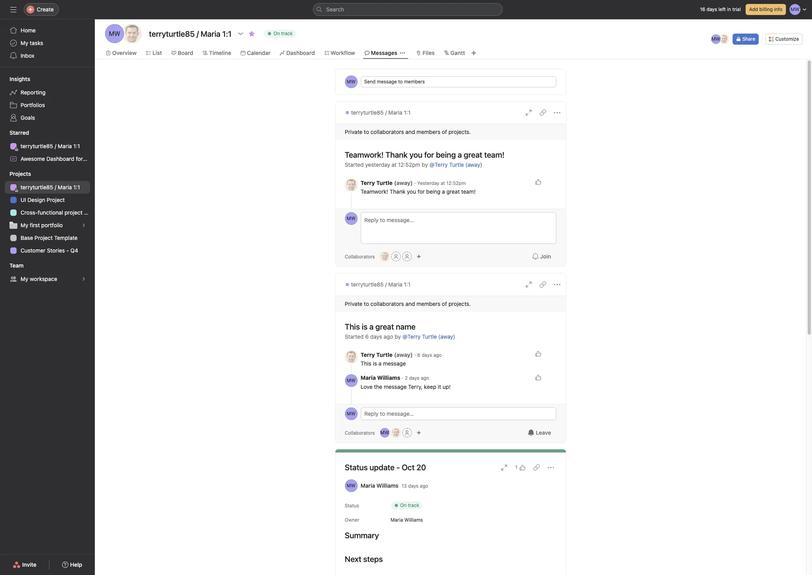 Task type: describe. For each thing, give the bounding box(es) containing it.
more actions image for love the message terry, keep it up!
[[554, 281, 560, 288]]

leave button
[[523, 426, 556, 440]]

12:52pm inside terry turtle (away) · yesterday at 12:52pm
[[447, 180, 466, 186]]

@terry inside teamwork! thank you for being a great team! started yesterday at 12:52pm by @terry turtle (away)
[[430, 161, 448, 168]]

trial
[[733, 6, 741, 12]]

private to collaborators and members of projects. for message
[[345, 300, 471, 307]]

timeline link
[[203, 49, 231, 57]]

create
[[37, 6, 54, 13]]

20
[[417, 463, 426, 472]]

private for teamwork! thank you for being a great team!
[[345, 128, 363, 135]]

thank for teamwork! thank you for being a great team!
[[390, 188, 406, 195]]

ago inside this is a great name started 6 days ago by @terry turtle (away)
[[384, 333, 393, 340]]

6 inside terry turtle (away) · 6 days ago
[[417, 352, 421, 358]]

teamwork! thank you for being a great team!
[[361, 188, 476, 195]]

terryturtle85 inside projects element
[[21, 184, 53, 191]]

my tasks
[[21, 40, 43, 46]]

1:1 inside projects element
[[73, 184, 80, 191]]

more actions image
[[548, 464, 554, 471]]

q4
[[70, 247, 78, 254]]

status for status update - oct 20
[[345, 463, 368, 472]]

cross-functional project plan
[[21, 209, 95, 216]]

project inside base project template 'link'
[[35, 234, 53, 241]]

team! for teamwork! thank you for being a great team!
[[461, 188, 476, 195]]

full screen image for teamwork! thank you for being a great team!
[[526, 110, 532, 116]]

2
[[405, 375, 408, 381]]

· for being
[[414, 179, 416, 186]]

to for the
[[364, 300, 369, 307]]

plan
[[84, 209, 95, 216]]

started inside teamwork! thank you for being a great team! started yesterday at 12:52pm by @terry turtle (away)
[[345, 161, 364, 168]]

inbox link
[[5, 49, 90, 62]]

calendar link
[[241, 49, 271, 57]]

my workspace
[[21, 276, 57, 282]]

turtle down yesterday
[[376, 179, 393, 186]]

add billing info button
[[746, 4, 786, 15]]

love
[[361, 383, 373, 390]]

customer
[[21, 247, 45, 254]]

this for message
[[361, 360, 372, 367]]

functional
[[38, 209, 63, 216]]

up!
[[443, 383, 451, 390]]

files
[[423, 49, 435, 56]]

0 likes. click to like this task image
[[535, 179, 541, 185]]

in
[[727, 6, 731, 12]]

great for teamwork! thank you for being a great team! started yesterday at 12:52pm by @terry turtle (away)
[[464, 150, 483, 159]]

files link
[[416, 49, 435, 57]]

2 vertical spatial full screen image
[[501, 464, 508, 471]]

@terry turtle (away) link for being
[[430, 161, 483, 168]]

search list box
[[313, 3, 503, 16]]

great inside this is a great name started 6 days ago by @terry turtle (away)
[[376, 322, 394, 331]]

terry turtle (away) · yesterday at 12:52pm
[[361, 179, 466, 186]]

on inside the on track popup button
[[274, 30, 280, 36]]

ui
[[21, 196, 26, 203]]

billing
[[760, 6, 773, 12]]

being for teamwork! thank you for being a great team!
[[426, 188, 441, 195]]

terry for is
[[361, 351, 375, 358]]

portfolios link
[[5, 99, 90, 111]]

a inside this is a great name started 6 days ago by @terry turtle (away)
[[369, 322, 374, 331]]

more actions image for teamwork! thank you for being a great team!
[[554, 110, 560, 116]]

members inside button
[[404, 79, 425, 85]]

gantt link
[[444, 49, 465, 57]]

/ inside projects element
[[55, 184, 56, 191]]

started inside this is a great name started 6 days ago by @terry turtle (away)
[[345, 333, 364, 340]]

days inside terry turtle (away) · 6 days ago
[[422, 352, 432, 358]]

inbox
[[21, 52, 34, 59]]

0 likes. click to like this task image for love the message terry, keep it up!
[[535, 374, 541, 381]]

summary
[[345, 531, 379, 540]]

16
[[700, 6, 706, 12]]

tab actions image
[[401, 51, 405, 55]]

share button
[[733, 34, 759, 45]]

turtle inside this is a great name started 6 days ago by @terry turtle (away)
[[422, 333, 437, 340]]

private for love the message terry, keep it up!
[[345, 300, 363, 307]]

great for teamwork! thank you for being a great team!
[[447, 188, 460, 195]]

terry turtle (away) · 6 days ago
[[361, 351, 442, 358]]

help button
[[57, 558, 87, 572]]

add
[[749, 6, 758, 12]]

@terry inside this is a great name started 6 days ago by @terry turtle (away)
[[403, 333, 421, 340]]

update
[[370, 463, 395, 472]]

awesome dashboard for new project link
[[5, 153, 115, 165]]

ui design project link
[[5, 194, 90, 206]]

reporting
[[21, 89, 46, 96]]

projects. for up!
[[449, 300, 471, 307]]

board link
[[171, 49, 193, 57]]

ago inside maria williams · 2 days ago
[[421, 375, 429, 381]]

info
[[774, 6, 783, 12]]

send
[[364, 79, 376, 85]]

project inside ui design project link
[[47, 196, 65, 203]]

turtle inside teamwork! thank you for being a great team! started yesterday at 12:52pm by @terry turtle (away)
[[449, 161, 464, 168]]

projects element
[[0, 167, 95, 259]]

by inside this is a great name started 6 days ago by @terry turtle (away)
[[395, 333, 401, 340]]

teamwork! for teamwork! thank you for being a great team! started yesterday at 12:52pm by @terry turtle (away)
[[345, 150, 384, 159]]

left
[[719, 6, 726, 12]]

send message to members
[[364, 79, 425, 85]]

workspace
[[30, 276, 57, 282]]

customize button
[[766, 34, 803, 45]]

workflow link
[[324, 49, 355, 57]]

2 vertical spatial message
[[384, 383, 407, 390]]

1 horizontal spatial track
[[408, 502, 419, 508]]

reporting link
[[5, 86, 90, 99]]

add or remove collaborators image for terry,
[[417, 430, 421, 435]]

owner
[[345, 517, 360, 523]]

at inside terry turtle (away) · yesterday at 12:52pm
[[441, 180, 445, 186]]

stories
[[47, 247, 65, 254]]

team! for teamwork! thank you for being a great team! started yesterday at 12:52pm by @terry turtle (away)
[[484, 150, 505, 159]]

status for status
[[345, 503, 359, 509]]

days inside maria williams · 2 days ago
[[409, 375, 420, 381]]

project
[[65, 209, 82, 216]]

status update - oct 20 link
[[345, 463, 426, 472]]

awesome
[[21, 155, 45, 162]]

invite
[[22, 561, 36, 568]]

maria williams · 2 days ago
[[361, 374, 429, 381]]

keep
[[424, 383, 436, 390]]

my workspace link
[[5, 273, 90, 285]]

collaborators for teamwork!
[[345, 254, 375, 260]]

template
[[54, 234, 78, 241]]

ago inside 'maria williams 13 days ago'
[[420, 483, 428, 489]]

next steps
[[345, 555, 383, 564]]

invite button
[[8, 558, 42, 572]]

turtle up this is a message
[[376, 351, 393, 358]]

insights button
[[0, 75, 30, 83]]

this is a message
[[361, 360, 406, 367]]

search button
[[313, 3, 503, 16]]

message inside button
[[377, 79, 397, 85]]

leave
[[536, 429, 551, 436]]

this is a great name link
[[345, 322, 416, 331]]

1:1 inside starred element
[[73, 143, 80, 149]]

- for update
[[397, 463, 400, 472]]

0 likes. click to like this task image for this is a message
[[535, 351, 541, 357]]

· for name
[[414, 351, 416, 358]]

is for message
[[373, 360, 377, 367]]

goals
[[21, 114, 35, 121]]

my for my first portfolio
[[21, 222, 28, 228]]

global element
[[0, 19, 95, 67]]

on track button
[[261, 28, 299, 39]]

dashboard link
[[280, 49, 315, 57]]

full screen image for love the message terry, keep it up!
[[526, 281, 532, 288]]

customer stories - q4
[[21, 247, 78, 254]]

starred
[[9, 129, 29, 136]]

it
[[438, 383, 441, 390]]

terryturtle85 / maria 1:1 inside starred element
[[21, 143, 80, 149]]

days inside 'maria williams 13 days ago'
[[408, 483, 419, 489]]

collaborators for love
[[345, 430, 375, 436]]

terryturtle85 inside starred element
[[21, 143, 53, 149]]

join button
[[527, 249, 556, 264]]

to inside button
[[398, 79, 403, 85]]

copy link image for love the message terry, keep it up!
[[540, 281, 546, 288]]

overview link
[[106, 49, 137, 57]]

awesome dashboard for new project
[[21, 155, 115, 162]]



Task type: vqa. For each thing, say whether or not it's contained in the screenshot.
THE JOIN button
yes



Task type: locate. For each thing, give the bounding box(es) containing it.
for inside awesome dashboard for new project link
[[76, 155, 83, 162]]

thank inside teamwork! thank you for being a great team! started yesterday at 12:52pm by @terry turtle (away)
[[386, 150, 408, 159]]

0 vertical spatial track
[[281, 30, 293, 36]]

0 horizontal spatial great
[[376, 322, 394, 331]]

projects.
[[449, 128, 471, 135], [449, 300, 471, 307]]

track up dashboard link
[[281, 30, 293, 36]]

0 vertical spatial projects.
[[449, 128, 471, 135]]

1 vertical spatial on
[[400, 502, 407, 508]]

members up teamwork! thank you for being a great team! link
[[417, 128, 441, 135]]

workflow
[[331, 49, 355, 56]]

being inside teamwork! thank you for being a great team! started yesterday at 12:52pm by @terry turtle (away)
[[436, 150, 456, 159]]

1 horizontal spatial @terry
[[430, 161, 448, 168]]

2 private from the top
[[345, 300, 363, 307]]

you for teamwork! thank you for being a great team! started yesterday at 12:52pm by @terry turtle (away)
[[410, 150, 423, 159]]

ui design project
[[21, 196, 65, 203]]

0 vertical spatial thank
[[386, 150, 408, 159]]

0 vertical spatial on track
[[274, 30, 293, 36]]

1 horizontal spatial on track
[[400, 502, 419, 508]]

yesterday
[[365, 161, 390, 168]]

0 vertical spatial and
[[406, 128, 415, 135]]

1:1
[[404, 109, 411, 116], [73, 143, 80, 149], [73, 184, 80, 191], [404, 281, 411, 288]]

my first portfolio
[[21, 222, 63, 228]]

to down tab actions image
[[398, 79, 403, 85]]

0 vertical spatial to
[[398, 79, 403, 85]]

base project template
[[21, 234, 78, 241]]

0 horizontal spatial -
[[66, 247, 69, 254]]

add or remove collaborators image for for
[[417, 254, 421, 259]]

2 my from the top
[[21, 222, 28, 228]]

16 days left in trial
[[700, 6, 741, 12]]

2 vertical spatial members
[[417, 300, 441, 307]]

1 horizontal spatial by
[[422, 161, 428, 168]]

2 of from the top
[[442, 300, 447, 307]]

and up name
[[406, 300, 415, 307]]

members for terry,
[[417, 300, 441, 307]]

0 vertical spatial of
[[442, 128, 447, 135]]

None text field
[[147, 26, 234, 41]]

0 likes. click to like this task image
[[535, 351, 541, 357], [535, 374, 541, 381]]

track
[[281, 30, 293, 36], [408, 502, 419, 508]]

projects button
[[0, 170, 31, 178]]

2 horizontal spatial great
[[464, 150, 483, 159]]

days up keep
[[422, 352, 432, 358]]

0 vertical spatial status
[[345, 463, 368, 472]]

more actions image
[[554, 110, 560, 116], [554, 281, 560, 288]]

2 vertical spatial ·
[[402, 374, 404, 381]]

3 my from the top
[[21, 276, 28, 282]]

team button
[[0, 262, 24, 270]]

1 vertical spatial being
[[426, 188, 441, 195]]

0 vertical spatial you
[[410, 150, 423, 159]]

2 vertical spatial williams
[[404, 517, 423, 523]]

being up yesterday on the top of the page
[[436, 150, 456, 159]]

· down this is a great name started 6 days ago by @terry turtle (away)
[[414, 351, 416, 358]]

1 vertical spatial projects.
[[449, 300, 471, 307]]

private to collaborators and members of projects. up teamwork! thank you for being a great team! link
[[345, 128, 471, 135]]

on track inside popup button
[[274, 30, 293, 36]]

collaborators for the
[[371, 300, 404, 307]]

2 collaborators from the top
[[371, 300, 404, 307]]

1 0 likes. click to like this task image from the top
[[535, 351, 541, 357]]

my down team
[[21, 276, 28, 282]]

dashboard right awesome
[[46, 155, 74, 162]]

0 horizontal spatial is
[[362, 322, 368, 331]]

0 vertical spatial -
[[66, 247, 69, 254]]

1 vertical spatial @terry turtle (away) link
[[403, 333, 455, 340]]

0 vertical spatial copy link image
[[540, 110, 546, 116]]

0 vertical spatial private
[[345, 128, 363, 135]]

great
[[464, 150, 483, 159], [447, 188, 460, 195], [376, 322, 394, 331]]

0 vertical spatial started
[[345, 161, 364, 168]]

message down maria williams · 2 days ago
[[384, 383, 407, 390]]

new
[[84, 155, 96, 162]]

started down this is a great name link
[[345, 333, 364, 340]]

of for great
[[442, 128, 447, 135]]

on up the maria williams
[[400, 502, 407, 508]]

- left oct
[[397, 463, 400, 472]]

days right 2
[[409, 375, 420, 381]]

1 horizontal spatial team!
[[484, 150, 505, 159]]

project inside awesome dashboard for new project link
[[97, 155, 115, 162]]

you inside teamwork! thank you for being a great team! started yesterday at 12:52pm by @terry turtle (away)
[[410, 150, 423, 159]]

maria williams
[[391, 517, 423, 523]]

of for up!
[[442, 300, 447, 307]]

@terry turtle (away) link down teamwork! thank you for being a great team! link
[[430, 161, 483, 168]]

my first portfolio link
[[5, 219, 90, 232]]

0 vertical spatial maria williams link
[[361, 374, 400, 381]]

tasks
[[30, 40, 43, 46]]

project
[[97, 155, 115, 162], [47, 196, 65, 203], [35, 234, 53, 241]]

days right 13
[[408, 483, 419, 489]]

track up the maria williams
[[408, 502, 419, 508]]

1 horizontal spatial at
[[441, 180, 445, 186]]

you down terry turtle (away) · yesterday at 12:52pm
[[407, 188, 416, 195]]

2 copy link image from the top
[[540, 281, 546, 288]]

1 copy link image from the top
[[540, 110, 546, 116]]

@terry down name
[[403, 333, 421, 340]]

- for stories
[[66, 247, 69, 254]]

remove from starred image
[[249, 30, 255, 37]]

12:52pm right yesterday on the top of the page
[[447, 180, 466, 186]]

for down yesterday on the top of the page
[[418, 188, 425, 195]]

terry turtle link
[[361, 179, 393, 186], [361, 351, 393, 358]]

1 horizontal spatial on
[[400, 502, 407, 508]]

team! inside teamwork! thank you for being a great team! started yesterday at 12:52pm by @terry turtle (away)
[[484, 150, 505, 159]]

oct
[[402, 463, 415, 472]]

track inside popup button
[[281, 30, 293, 36]]

1 maria williams link from the top
[[361, 374, 400, 381]]

0 vertical spatial terry
[[361, 179, 375, 186]]

0 vertical spatial @terry
[[430, 161, 448, 168]]

ago inside terry turtle (away) · 6 days ago
[[434, 352, 442, 358]]

teams element
[[0, 259, 95, 287]]

by
[[422, 161, 428, 168], [395, 333, 401, 340]]

1 vertical spatial team!
[[461, 188, 476, 195]]

2 and from the top
[[406, 300, 415, 307]]

dashboard down the on track popup button
[[286, 49, 315, 56]]

teamwork!
[[345, 150, 384, 159], [361, 188, 388, 195]]

0 vertical spatial message
[[377, 79, 397, 85]]

by inside teamwork! thank you for being a great team! started yesterday at 12:52pm by @terry turtle (away)
[[422, 161, 428, 168]]

· left 2
[[402, 374, 404, 381]]

customer stories - q4 link
[[5, 244, 90, 257]]

1 projects. from the top
[[449, 128, 471, 135]]

terry for thank
[[361, 179, 375, 186]]

@terry turtle (away) link
[[430, 161, 483, 168], [403, 333, 455, 340]]

1 started from the top
[[345, 161, 364, 168]]

2 terry from the top
[[361, 351, 375, 358]]

project right new
[[97, 155, 115, 162]]

send message to members button
[[361, 76, 556, 87]]

dashboard inside starred element
[[46, 155, 74, 162]]

1 terry turtle link from the top
[[361, 179, 393, 186]]

0 vertical spatial private to collaborators and members of projects.
[[345, 128, 471, 135]]

terry turtle link for thank
[[361, 179, 393, 186]]

and for message
[[406, 300, 415, 307]]

my for my workspace
[[21, 276, 28, 282]]

12:52pm
[[398, 161, 420, 168], [447, 180, 466, 186]]

maria inside starred element
[[58, 143, 72, 149]]

1 vertical spatial by
[[395, 333, 401, 340]]

0 horizontal spatial dashboard
[[46, 155, 74, 162]]

started left yesterday
[[345, 161, 364, 168]]

you for teamwork! thank you for being a great team!
[[407, 188, 416, 195]]

0 vertical spatial my
[[21, 40, 28, 46]]

0 horizontal spatial team!
[[461, 188, 476, 195]]

overview
[[112, 49, 137, 56]]

starred button
[[0, 129, 29, 137]]

on right remove from starred icon
[[274, 30, 280, 36]]

members for for
[[417, 128, 441, 135]]

0 vertical spatial add or remove collaborators image
[[417, 254, 421, 259]]

this for great
[[345, 322, 360, 331]]

1 collaborators from the top
[[371, 128, 404, 135]]

1 vertical spatial private
[[345, 300, 363, 307]]

@terry turtle (away) link down name
[[403, 333, 455, 340]]

1 vertical spatial full screen image
[[526, 281, 532, 288]]

my inside teams element
[[21, 276, 28, 282]]

full screen image
[[526, 110, 532, 116], [526, 281, 532, 288], [501, 464, 508, 471]]

for up yesterday on the top of the page
[[424, 150, 434, 159]]

1 vertical spatial williams
[[377, 482, 399, 489]]

my inside global element
[[21, 40, 28, 46]]

of
[[442, 128, 447, 135], [442, 300, 447, 307]]

0 vertical spatial this
[[345, 322, 360, 331]]

1 vertical spatial collaborators
[[371, 300, 404, 307]]

0 horizontal spatial on
[[274, 30, 280, 36]]

1 vertical spatial started
[[345, 333, 364, 340]]

add or remove collaborators image
[[417, 254, 421, 259], [417, 430, 421, 435]]

6 down this is a great name started 6 days ago by @terry turtle (away)
[[417, 352, 421, 358]]

terry turtle link up this is a message
[[361, 351, 393, 358]]

to up yesterday
[[364, 128, 369, 135]]

williams down 13
[[404, 517, 423, 523]]

portfolio
[[41, 222, 63, 228]]

6 inside this is a great name started 6 days ago by @terry turtle (away)
[[365, 333, 369, 340]]

0 vertical spatial by
[[422, 161, 428, 168]]

my inside projects element
[[21, 222, 28, 228]]

2 started from the top
[[345, 333, 364, 340]]

for
[[424, 150, 434, 159], [76, 155, 83, 162], [418, 188, 425, 195]]

thank up yesterday
[[386, 150, 408, 159]]

2 status from the top
[[345, 503, 359, 509]]

terry up this is a message
[[361, 351, 375, 358]]

12:52pm down teamwork! thank you for being a great team! link
[[398, 161, 420, 168]]

2 add or remove collaborators image from the top
[[417, 430, 421, 435]]

for inside teamwork! thank you for being a great team! started yesterday at 12:52pm by @terry turtle (away)
[[424, 150, 434, 159]]

maria williams link down update
[[361, 482, 399, 489]]

for left new
[[76, 155, 83, 162]]

customize
[[776, 36, 799, 42]]

/ inside starred element
[[55, 143, 56, 149]]

thank for teamwork! thank you for being a great team! started yesterday at 12:52pm by @terry turtle (away)
[[386, 150, 408, 159]]

terry turtle link for is
[[361, 351, 393, 358]]

projects. for great
[[449, 128, 471, 135]]

2 projects. from the top
[[449, 300, 471, 307]]

show options image
[[238, 30, 244, 37]]

1 horizontal spatial is
[[373, 360, 377, 367]]

and for you
[[406, 128, 415, 135]]

0 horizontal spatial this
[[345, 322, 360, 331]]

1 horizontal spatial this
[[361, 360, 372, 367]]

2 maria williams link from the top
[[361, 482, 399, 489]]

0 vertical spatial williams
[[377, 374, 400, 381]]

status
[[345, 463, 368, 472], [345, 503, 359, 509]]

by down name
[[395, 333, 401, 340]]

terryturtle85 / maria 1:1 inside projects element
[[21, 184, 80, 191]]

0 vertical spatial terry turtle link
[[361, 179, 393, 186]]

2 vertical spatial project
[[35, 234, 53, 241]]

0 vertical spatial @terry turtle (away) link
[[430, 161, 483, 168]]

0 vertical spatial on
[[274, 30, 280, 36]]

turtle up terry turtle (away) · 6 days ago
[[422, 333, 437, 340]]

1 horizontal spatial dashboard
[[286, 49, 315, 56]]

@terry turtle (away) link for name
[[403, 333, 455, 340]]

- left q4 on the top left of the page
[[66, 247, 69, 254]]

add tab image
[[471, 50, 477, 56]]

1 vertical spatial members
[[417, 128, 441, 135]]

great inside teamwork! thank you for being a great team! started yesterday at 12:52pm by @terry turtle (away)
[[464, 150, 483, 159]]

1 vertical spatial is
[[373, 360, 377, 367]]

see details, my workspace image
[[81, 277, 86, 281]]

0 vertical spatial members
[[404, 79, 425, 85]]

1 terry from the top
[[361, 179, 375, 186]]

cross-functional project plan link
[[5, 206, 95, 219]]

ago down 20
[[420, 483, 428, 489]]

design
[[27, 196, 45, 203]]

private to collaborators and members of projects.
[[345, 128, 471, 135], [345, 300, 471, 307]]

0 vertical spatial at
[[392, 161, 397, 168]]

board
[[178, 49, 193, 56]]

2 0 likes. click to like this task image from the top
[[535, 374, 541, 381]]

status up owner
[[345, 503, 359, 509]]

1 vertical spatial on track
[[400, 502, 419, 508]]

status update - oct 20
[[345, 463, 426, 472]]

teamwork! inside teamwork! thank you for being a great team! started yesterday at 12:52pm by @terry turtle (away)
[[345, 150, 384, 159]]

collaborators
[[371, 128, 404, 135], [371, 300, 404, 307]]

thank down terry turtle (away) · yesterday at 12:52pm
[[390, 188, 406, 195]]

timeline
[[209, 49, 231, 56]]

projects
[[9, 170, 31, 177]]

1 vertical spatial private to collaborators and members of projects.
[[345, 300, 471, 307]]

is inside this is a great name started 6 days ago by @terry turtle (away)
[[362, 322, 368, 331]]

terry turtle link down yesterday
[[361, 179, 393, 186]]

1 vertical spatial @terry
[[403, 333, 421, 340]]

being for teamwork! thank you for being a great team! started yesterday at 12:52pm by @terry turtle (away)
[[436, 150, 456, 159]]

the
[[374, 383, 382, 390]]

1 vertical spatial 12:52pm
[[447, 180, 466, 186]]

portfolios
[[21, 102, 45, 108]]

on track up the maria williams
[[400, 502, 419, 508]]

base
[[21, 234, 33, 241]]

williams up the
[[377, 374, 400, 381]]

hide sidebar image
[[10, 6, 17, 13]]

days inside this is a great name started 6 days ago by @terry turtle (away)
[[370, 333, 382, 340]]

my
[[21, 40, 28, 46], [21, 222, 28, 228], [21, 276, 28, 282]]

by down teamwork! thank you for being a great team! link
[[422, 161, 428, 168]]

this inside this is a great name started 6 days ago by @terry turtle (away)
[[345, 322, 360, 331]]

williams for 13
[[377, 482, 399, 489]]

0 vertical spatial project
[[97, 155, 115, 162]]

1 vertical spatial maria williams link
[[361, 482, 399, 489]]

ago down this is a great name link
[[384, 333, 393, 340]]

to for thank
[[364, 128, 369, 135]]

at inside teamwork! thank you for being a great team! started yesterday at 12:52pm by @terry turtle (away)
[[392, 161, 397, 168]]

teamwork! thank you for being a great team! started yesterday at 12:52pm by @terry turtle (away)
[[345, 150, 505, 168]]

0 horizontal spatial on track
[[274, 30, 293, 36]]

1 vertical spatial 6
[[417, 352, 421, 358]]

is for great
[[362, 322, 368, 331]]

0 vertical spatial full screen image
[[526, 110, 532, 116]]

to up this is a great name link
[[364, 300, 369, 307]]

and
[[406, 128, 415, 135], [406, 300, 415, 307]]

you up terry turtle (away) · yesterday at 12:52pm
[[410, 150, 423, 159]]

tt button
[[345, 179, 358, 191], [380, 252, 390, 261], [345, 351, 358, 363], [391, 428, 401, 438]]

my left first
[[21, 222, 28, 228]]

1 vertical spatial of
[[442, 300, 447, 307]]

join
[[540, 253, 551, 260]]

days right 16
[[707, 6, 717, 12]]

status left update
[[345, 463, 368, 472]]

0 vertical spatial being
[[436, 150, 456, 159]]

0 horizontal spatial by
[[395, 333, 401, 340]]

1 vertical spatial copy link image
[[540, 281, 546, 288]]

0 vertical spatial 6
[[365, 333, 369, 340]]

1 vertical spatial this
[[361, 360, 372, 367]]

teamwork! up yesterday
[[345, 150, 384, 159]]

starred element
[[0, 126, 115, 167]]

turtle down teamwork! thank you for being a great team! link
[[449, 161, 464, 168]]

1 vertical spatial thank
[[390, 188, 406, 195]]

1 vertical spatial ·
[[414, 351, 416, 358]]

is
[[362, 322, 368, 331], [373, 360, 377, 367]]

project down my first portfolio at the left of the page
[[35, 234, 53, 241]]

1 add or remove collaborators image from the top
[[417, 254, 421, 259]]

2 more actions image from the top
[[554, 281, 560, 288]]

1 status from the top
[[345, 463, 368, 472]]

williams for ·
[[377, 374, 400, 381]]

2 collaborators from the top
[[345, 430, 375, 436]]

gantt
[[451, 49, 465, 56]]

@terry down teamwork! thank you for being a great team! link
[[430, 161, 448, 168]]

message down terry turtle (away) · 6 days ago
[[383, 360, 406, 367]]

calendar
[[247, 49, 271, 56]]

1 vertical spatial status
[[345, 503, 359, 509]]

my left tasks
[[21, 40, 28, 46]]

days down this is a great name link
[[370, 333, 382, 340]]

1 vertical spatial message
[[383, 360, 406, 367]]

1 vertical spatial collaborators
[[345, 430, 375, 436]]

6 down this is a great name link
[[365, 333, 369, 340]]

list link
[[146, 49, 162, 57]]

copy link image
[[533, 464, 540, 471]]

terryturtle85
[[351, 109, 384, 116], [21, 143, 53, 149], [21, 184, 53, 191], [351, 281, 384, 288]]

ago up keep
[[421, 375, 429, 381]]

copy link image for teamwork! thank you for being a great team!
[[540, 110, 546, 116]]

being
[[436, 150, 456, 159], [426, 188, 441, 195]]

base project template link
[[5, 232, 90, 244]]

terry down yesterday
[[361, 179, 375, 186]]

12:52pm inside teamwork! thank you for being a great team! started yesterday at 12:52pm by @terry turtle (away)
[[398, 161, 420, 168]]

and up teamwork! thank you for being a great team! link
[[406, 128, 415, 135]]

williams left 13
[[377, 482, 399, 489]]

on
[[274, 30, 280, 36], [400, 502, 407, 508]]

for for teamwork! thank you for being a great team!
[[418, 188, 425, 195]]

0 horizontal spatial 6
[[365, 333, 369, 340]]

1 private to collaborators and members of projects. from the top
[[345, 128, 471, 135]]

message
[[377, 79, 397, 85], [383, 360, 406, 367], [384, 383, 407, 390]]

share
[[743, 36, 756, 42]]

members down files link
[[404, 79, 425, 85]]

1 my from the top
[[21, 40, 28, 46]]

for for teamwork! thank you for being a great team! started yesterday at 12:52pm by @terry turtle (away)
[[424, 150, 434, 159]]

being down yesterday on the top of the page
[[426, 188, 441, 195]]

team!
[[484, 150, 505, 159], [461, 188, 476, 195]]

at right yesterday on the top of the page
[[441, 180, 445, 186]]

insights
[[9, 76, 30, 82]]

1
[[515, 464, 518, 470]]

my for my tasks
[[21, 40, 28, 46]]

ago up it
[[434, 352, 442, 358]]

teamwork! thank you for being a great team! link
[[345, 150, 505, 159]]

collaborators up yesterday
[[371, 128, 404, 135]]

0 vertical spatial 0 likes. click to like this task image
[[535, 351, 541, 357]]

terry,
[[408, 383, 423, 390]]

maria williams link up the
[[361, 374, 400, 381]]

1 vertical spatial and
[[406, 300, 415, 307]]

teamwork! down yesterday
[[361, 188, 388, 195]]

dashboard
[[286, 49, 315, 56], [46, 155, 74, 162]]

at right yesterday
[[392, 161, 397, 168]]

a inside teamwork! thank you for being a great team! started yesterday at 12:52pm by @terry turtle (away)
[[458, 150, 462, 159]]

· up teamwork! thank you for being a great team!
[[414, 179, 416, 186]]

(away) inside teamwork! thank you for being a great team! started yesterday at 12:52pm by @terry turtle (away)
[[466, 161, 483, 168]]

1 vertical spatial track
[[408, 502, 419, 508]]

first
[[30, 222, 40, 228]]

1 of from the top
[[442, 128, 447, 135]]

1 and from the top
[[406, 128, 415, 135]]

2 terry turtle link from the top
[[361, 351, 393, 358]]

mw
[[109, 30, 120, 37], [712, 36, 721, 42], [347, 79, 356, 85], [347, 215, 356, 221], [347, 378, 356, 383], [347, 411, 356, 417], [381, 430, 389, 436], [347, 483, 356, 489]]

2 vertical spatial my
[[21, 276, 28, 282]]

love the message terry, keep it up!
[[361, 383, 451, 390]]

·
[[414, 179, 416, 186], [414, 351, 416, 358], [402, 374, 404, 381]]

message right send
[[377, 79, 397, 85]]

1 private from the top
[[345, 128, 363, 135]]

0 vertical spatial collaborators
[[371, 128, 404, 135]]

(away) inside this is a great name started 6 days ago by @terry turtle (away)
[[438, 333, 455, 340]]

home
[[21, 27, 36, 34]]

1 vertical spatial at
[[441, 180, 445, 186]]

1 vertical spatial -
[[397, 463, 400, 472]]

collaborators for thank
[[371, 128, 404, 135]]

maria inside projects element
[[58, 184, 72, 191]]

1 horizontal spatial 6
[[417, 352, 421, 358]]

create button
[[24, 3, 59, 16]]

- inside projects element
[[66, 247, 69, 254]]

help
[[70, 561, 82, 568]]

1 vertical spatial dashboard
[[46, 155, 74, 162]]

0 vertical spatial great
[[464, 150, 483, 159]]

0 vertical spatial teamwork!
[[345, 150, 384, 159]]

project up cross-functional project plan
[[47, 196, 65, 203]]

2 vertical spatial great
[[376, 322, 394, 331]]

private to collaborators and members of projects. up name
[[345, 300, 471, 307]]

1 collaborators from the top
[[345, 254, 375, 260]]

1 more actions image from the top
[[554, 110, 560, 116]]

see details, my first portfolio image
[[81, 223, 86, 228]]

insights element
[[0, 72, 95, 126]]

goals link
[[5, 111, 90, 124]]

maria williams 13 days ago
[[361, 482, 428, 489]]

2 private to collaborators and members of projects. from the top
[[345, 300, 471, 307]]

name
[[396, 322, 416, 331]]

collaborators up this is a great name link
[[371, 300, 404, 307]]

1 vertical spatial more actions image
[[554, 281, 560, 288]]

copy link image
[[540, 110, 546, 116], [540, 281, 546, 288]]

private to collaborators and members of projects. for you
[[345, 128, 471, 135]]

members up this is a great name started 6 days ago by @terry turtle (away)
[[417, 300, 441, 307]]

list
[[153, 49, 162, 56]]

teamwork! for teamwork! thank you for being a great team!
[[361, 188, 388, 195]]

-
[[66, 247, 69, 254], [397, 463, 400, 472]]

0 vertical spatial more actions image
[[554, 110, 560, 116]]

on track up dashboard link
[[274, 30, 293, 36]]

0 horizontal spatial track
[[281, 30, 293, 36]]



